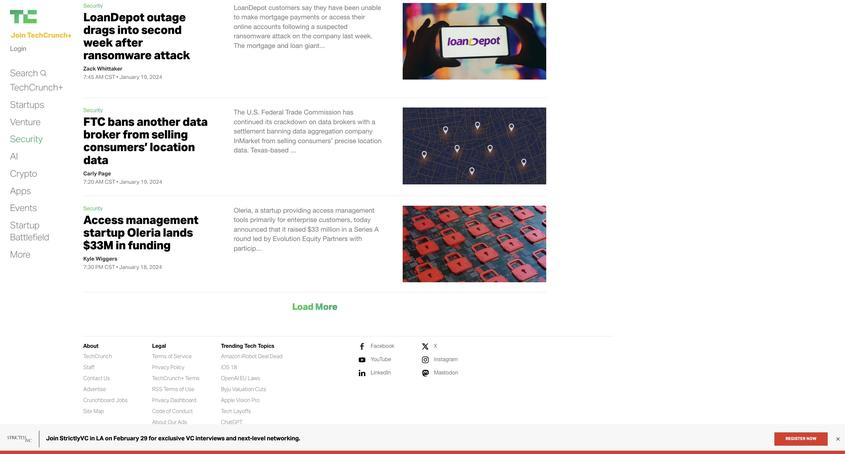 Task type: locate. For each thing, give the bounding box(es) containing it.
management inside the security access management startup oleria lands $33m in funding kyle wiggers 7:30 pm cst • january 18, 2024
[[126, 213, 198, 227]]

1 horizontal spatial on
[[309, 118, 316, 126]]

about our ads link
[[152, 419, 187, 426]]

in inside oleria, a startup providing access management tools primarily for enterprise customers, today announced that it raised $33 million in a series a round led by evolution equity partners with particip...
[[342, 226, 347, 233]]

techcrunch image
[[10, 10, 37, 23]]

youtube
[[371, 356, 391, 362]]

2 the from the top
[[234, 108, 245, 116]]

0 horizontal spatial selling
[[152, 127, 188, 142]]

techcrunch inside join techcrunch +
[[27, 31, 68, 39]]

startup inside oleria, a startup providing access management tools primarily for enterprise customers, today announced that it raised $33 million in a series a round led by evolution equity partners with particip...
[[260, 207, 281, 214]]

0 vertical spatial company
[[313, 32, 341, 40]]

2024 inside the security access management startup oleria lands $33m in funding kyle wiggers 7:30 pm cst • january 18, 2024
[[149, 264, 162, 271]]

0 vertical spatial the
[[234, 42, 245, 49]]

0 vertical spatial privacy
[[152, 364, 169, 371]]

1 vertical spatial terms
[[185, 375, 200, 382]]

facebook image
[[359, 344, 366, 350]]

security for access management startup oleria lands $33m in funding
[[83, 206, 103, 212]]

am down carly page link
[[95, 179, 104, 185]]

location right precise
[[358, 137, 382, 145]]

pm
[[95, 264, 103, 271]]

ads
[[178, 419, 187, 426]]

from
[[123, 127, 149, 142], [262, 137, 276, 145]]

1 horizontal spatial about
[[152, 419, 167, 426]]

the up continued
[[234, 108, 245, 116]]

more down battlefield
[[10, 249, 31, 260]]

with
[[358, 118, 370, 126], [350, 235, 362, 243]]

0 vertical spatial am
[[95, 74, 104, 80]]

0 horizontal spatial techcrunch+
[[10, 81, 63, 93]]

zack
[[83, 65, 96, 72]]

0 vertical spatial terms
[[152, 353, 167, 360]]

equity
[[302, 235, 321, 243]]

a up 'the'
[[311, 23, 315, 30]]

by right the 'led'
[[264, 235, 271, 243]]

of inside rss terms of use 'link'
[[179, 386, 184, 393]]

byju valuation cuts
[[221, 386, 266, 393]]

oleria, a startup providing access management tools primarily for enterprise customers, today announced that it raised $33 million in a series a round led by evolution equity partners with particip...
[[234, 207, 379, 252]]

19,
[[141, 74, 148, 80], [141, 179, 148, 185]]

kyle wiggers link
[[83, 256, 117, 262]]

ios 18 link
[[221, 364, 237, 371]]

2 vertical spatial of
[[166, 408, 171, 415]]

• inside security loandepot outage drags into second week after ransomware attack zack whittaker 7:45 am cst • january 19, 2024
[[116, 74, 118, 80]]

0 vertical spatial 19,
[[141, 74, 148, 80]]

cst inside security ftc bans another data broker from selling consumers' location data carly page 7:20 am cst • january 19, 2024
[[105, 179, 115, 185]]

0 horizontal spatial startup
[[83, 225, 125, 240]]

1 horizontal spatial attack
[[272, 32, 291, 40]]

1 the from the top
[[234, 42, 245, 49]]

management
[[336, 207, 375, 214], [126, 213, 198, 227]]

about down code
[[152, 419, 167, 426]]

techcrunch+ down search image
[[10, 81, 63, 93]]

$33
[[308, 226, 319, 233]]

search
[[10, 67, 38, 79]]

carly page link
[[83, 170, 111, 177]]

0 vertical spatial in
[[342, 226, 347, 233]]

1 vertical spatial access
[[313, 207, 334, 214]]

0 vertical spatial access
[[329, 13, 350, 21]]

1 horizontal spatial techcrunch link
[[83, 353, 112, 360]]

1 vertical spatial am
[[95, 179, 104, 185]]

1 vertical spatial ransomware
[[83, 48, 152, 62]]

0 vertical spatial about
[[83, 343, 99, 349]]

company inside loandepot customers say they have been unable to make mortgage payments or access their online accounts following a suspected ransomware attack on the company last week. the mortgage and loan giant...
[[313, 32, 341, 40]]

1 am from the top
[[95, 74, 104, 80]]

0 horizontal spatial loandepot
[[83, 9, 144, 24]]

management up funding
[[126, 213, 198, 227]]

security up drags
[[83, 2, 103, 8]]

access up customers,
[[313, 207, 334, 214]]

from inside the u.s. federal trade commission has continued its crackdown on data brokers with a settlement banning data aggregation company inmarket from selling consumers' precise location data. texas-based ...
[[262, 137, 276, 145]]

privacy for privacy policy
[[152, 364, 169, 371]]

1 horizontal spatial startup
[[260, 207, 281, 214]]

mortgage down "accounts"
[[247, 42, 276, 49]]

.
[[213, 438, 214, 444]]

techcrunch down about link
[[83, 353, 112, 360]]

the inside loandepot customers say they have been unable to make mortgage payments or access their online accounts following a suspected ransomware attack on the company last week. the mortgage and loan giant...
[[234, 42, 245, 49]]

startups link
[[10, 99, 44, 111]]

0 horizontal spatial about
[[83, 343, 99, 349]]

instagram image
[[422, 357, 429, 364]]

ransomware
[[234, 32, 271, 40], [83, 48, 152, 62]]

security link for ftc bans another data broker from selling consumers' location data
[[83, 107, 103, 113]]

contact us link
[[83, 375, 110, 382]]

the inside the u.s. federal trade commission has continued its crackdown on data brokers with a settlement banning data aggregation company inmarket from selling consumers' precise location data. texas-based ...
[[234, 108, 245, 116]]

apple vision pro link
[[221, 397, 260, 404]]

on inside the u.s. federal trade commission has continued its crackdown on data brokers with a settlement banning data aggregation company inmarket from selling consumers' precise location data. texas-based ...
[[309, 118, 316, 126]]

2 am from the top
[[95, 179, 104, 185]]

am inside security ftc bans another data broker from selling consumers' location data carly page 7:20 am cst • january 19, 2024
[[95, 179, 104, 185]]

rss terms of use link
[[152, 386, 195, 393]]

a inside the u.s. federal trade commission has continued its crackdown on data brokers with a settlement banning data aggregation company inmarket from selling consumers' precise location data. texas-based ...
[[372, 118, 376, 126]]

security for loandepot outage drags into second week after ransomware attack
[[83, 2, 103, 8]]

outage
[[147, 9, 186, 24]]

0 horizontal spatial consumers'
[[83, 140, 148, 154]]

access inside loandepot customers say they have been unable to make mortgage payments or access their online accounts following a suspected ransomware attack on the company last week. the mortgage and loan giant...
[[329, 13, 350, 21]]

by
[[264, 235, 271, 243], [175, 438, 181, 444]]

texas-
[[251, 146, 270, 154]]

0 horizontal spatial from
[[123, 127, 149, 142]]

after
[[115, 35, 143, 50]]

1 horizontal spatial tech
[[245, 343, 257, 349]]

with right brokers
[[358, 118, 370, 126]]

2 vertical spatial january
[[119, 264, 139, 271]]

1 privacy from the top
[[152, 364, 169, 371]]

advertise link
[[83, 386, 106, 393]]

1 vertical spatial about
[[152, 419, 167, 426]]

into
[[117, 22, 139, 37]]

...
[[291, 146, 296, 154]]

loandepot up after
[[83, 9, 144, 24]]

techcrunch link down about link
[[83, 353, 112, 360]]

0 vertical spatial techcrunch+
[[10, 81, 63, 93]]

u.s.
[[247, 108, 260, 116]]

loandepot up make
[[234, 3, 267, 11]]

the
[[234, 42, 245, 49], [234, 108, 245, 116]]

terms of service link
[[152, 353, 192, 360]]

terms up privacy dashboard
[[164, 386, 178, 393]]

techcrunch+ down privacy policy link
[[152, 375, 184, 382]]

trending tech topics link
[[221, 343, 275, 349]]

• inside the security access management startup oleria lands $33m in funding kyle wiggers 7:30 pm cst • january 18, 2024
[[116, 264, 118, 271]]

apple
[[221, 397, 235, 404]]

0 vertical spatial tech
[[245, 343, 257, 349]]

security inside security ftc bans another data broker from selling consumers' location data carly page 7:20 am cst • january 19, 2024
[[83, 107, 103, 113]]

0 vertical spatial with
[[358, 118, 370, 126]]

+
[[68, 31, 72, 40]]

tech
[[245, 343, 257, 349], [221, 408, 232, 415]]

security up ftc
[[83, 107, 103, 113]]

2 19, from the top
[[141, 179, 148, 185]]

0 horizontal spatial tech
[[221, 408, 232, 415]]

1 vertical spatial startup
[[83, 225, 125, 240]]

1 vertical spatial with
[[350, 235, 362, 243]]

security inside security loandepot outage drags into second week after ransomware attack zack whittaker 7:45 am cst • january 19, 2024
[[83, 2, 103, 8]]

1 vertical spatial on
[[309, 118, 316, 126]]

ransomware inside security loandepot outage drags into second week after ransomware attack zack whittaker 7:45 am cst • january 19, 2024
[[83, 48, 152, 62]]

ransomware up whittaker
[[83, 48, 152, 62]]

more link
[[10, 249, 31, 261]]

of up privacy policy
[[168, 353, 173, 360]]

1 horizontal spatial in
[[342, 226, 347, 233]]

2024 inside security loandepot outage drags into second week after ransomware attack zack whittaker 7:45 am cst • january 19, 2024
[[149, 74, 162, 80]]

1 vertical spatial techcrunch
[[83, 353, 112, 360]]

more right load in the bottom left of the page
[[315, 301, 338, 313]]

0 vertical spatial january
[[119, 74, 139, 80]]

make
[[242, 13, 258, 21]]

terms for techcrunch+ terms
[[185, 375, 200, 382]]

loandepot inside loandepot customers say they have been unable to make mortgage payments or access their online accounts following a suspected ransomware attack on the company last week. the mortgage and loan giant...
[[234, 3, 267, 11]]

attack
[[272, 32, 291, 40], [154, 48, 190, 62]]

privacy policy
[[152, 364, 184, 371]]

terms inside terms of service link
[[152, 353, 167, 360]]

with down series
[[350, 235, 362, 243]]

policy
[[170, 364, 184, 371]]

valuation
[[232, 386, 254, 393]]

they
[[314, 3, 327, 11]]

0 horizontal spatial company
[[313, 32, 341, 40]]

by right powered
[[175, 438, 181, 444]]

0 horizontal spatial ransomware
[[83, 48, 152, 62]]

consumers' down aggregation
[[298, 137, 333, 145]]

0 vertical spatial •
[[116, 74, 118, 80]]

site
[[83, 408, 92, 415]]

ransomware inside loandepot customers say they have been unable to make mortgage payments or access their online accounts following a suspected ransomware attack on the company last week. the mortgage and loan giant...
[[234, 32, 271, 40]]

0 horizontal spatial on
[[293, 32, 300, 40]]

in down customers,
[[342, 226, 347, 233]]

0 vertical spatial cst
[[105, 74, 115, 80]]

1 horizontal spatial location
[[358, 137, 382, 145]]

1 vertical spatial of
[[179, 386, 184, 393]]

ai link
[[10, 150, 18, 162]]

enterprise
[[287, 216, 317, 224]]

wiggers
[[96, 256, 117, 262]]

crunchboard jobs link
[[83, 397, 128, 404]]

a silhouetted woman holds a smartphone with the loandepot logo displayed on the screen. image
[[403, 3, 547, 80]]

x image
[[422, 344, 429, 350]]

• down whittaker
[[116, 74, 118, 80]]

1 vertical spatial cst
[[105, 179, 115, 185]]

am down zack whittaker link
[[95, 74, 104, 80]]

cuts
[[255, 386, 266, 393]]

1 vertical spatial 19,
[[141, 179, 148, 185]]

startup up wiggers
[[83, 225, 125, 240]]

terms inside rss terms of use 'link'
[[164, 386, 178, 393]]

attack up and
[[272, 32, 291, 40]]

terms up use on the bottom left of page
[[185, 375, 200, 382]]

2 vertical spatial cst
[[105, 264, 115, 271]]

1 horizontal spatial techcrunch+
[[152, 375, 184, 382]]

about up the staff
[[83, 343, 99, 349]]

location inside security ftc bans another data broker from selling consumers' location data carly page 7:20 am cst • january 19, 2024
[[150, 140, 195, 154]]

a inside loandepot customers say they have been unable to make mortgage payments or access their online accounts following a suspected ransomware attack on the company last week. the mortgage and loan giant...
[[311, 23, 315, 30]]

cst down whittaker
[[105, 74, 115, 80]]

location down another
[[150, 140, 195, 154]]

say
[[302, 3, 312, 11]]

startup inside the security access management startup oleria lands $33m in funding kyle wiggers 7:30 pm cst • january 18, 2024
[[83, 225, 125, 240]]

0 vertical spatial startup
[[260, 207, 281, 214]]

0 vertical spatial by
[[264, 235, 271, 243]]

1 horizontal spatial consumers'
[[298, 137, 333, 145]]

0 horizontal spatial location
[[150, 140, 195, 154]]

cst inside the security access management startup oleria lands $33m in funding kyle wiggers 7:30 pm cst • january 18, 2024
[[105, 264, 115, 271]]

techcrunch+ for techcrunch+
[[10, 81, 63, 93]]

security link for access management startup oleria lands $33m in funding
[[83, 206, 103, 212]]

1 vertical spatial more
[[315, 301, 338, 313]]

on down following
[[293, 32, 300, 40]]

in up wiggers
[[116, 238, 126, 253]]

1 horizontal spatial company
[[345, 127, 373, 135]]

0 vertical spatial ransomware
[[234, 32, 271, 40]]

trending tech topics
[[221, 343, 275, 349]]

0 vertical spatial techcrunch link
[[10, 10, 77, 23]]

week.
[[355, 32, 373, 40]]

1 horizontal spatial more
[[315, 301, 338, 313]]

security up access
[[83, 206, 103, 212]]

1 vertical spatial •
[[116, 179, 118, 185]]

attack down second
[[154, 48, 190, 62]]

1 vertical spatial privacy
[[152, 397, 169, 404]]

0 vertical spatial attack
[[272, 32, 291, 40]]

crunchboard jobs
[[83, 397, 128, 404]]

0 horizontal spatial more
[[10, 249, 31, 260]]

dead
[[270, 353, 283, 360]]

management up today
[[336, 207, 375, 214]]

1 vertical spatial in
[[116, 238, 126, 253]]

mastodon image
[[422, 370, 429, 377]]

• down wiggers
[[116, 264, 118, 271]]

techcrunch link up join techcrunch +
[[10, 10, 77, 23]]

0 horizontal spatial techcrunch
[[27, 31, 68, 39]]

1 vertical spatial by
[[175, 438, 181, 444]]

legal link
[[152, 343, 166, 349]]

reserved.
[[135, 438, 154, 444]]

security link
[[83, 2, 103, 8], [83, 107, 103, 113], [10, 133, 43, 145], [83, 206, 103, 212]]

2 vertical spatial •
[[116, 264, 118, 271]]

in
[[342, 226, 347, 233], [116, 238, 126, 253]]

0 vertical spatial techcrunch
[[27, 31, 68, 39]]

a right brokers
[[372, 118, 376, 126]]

the down online
[[234, 42, 245, 49]]

cst
[[105, 74, 115, 80], [105, 179, 115, 185], [105, 264, 115, 271]]

1 vertical spatial the
[[234, 108, 245, 116]]

2 privacy from the top
[[152, 397, 169, 404]]

1 19, from the top
[[141, 74, 148, 80]]

of left use on the bottom left of page
[[179, 386, 184, 393]]

code of conduct
[[152, 408, 193, 415]]

2 vertical spatial terms
[[164, 386, 178, 393]]

terms inside techcrunch+ terms link
[[185, 375, 200, 382]]

on
[[293, 32, 300, 40], [309, 118, 316, 126]]

multiple destinations. gps tracking map. track navigation pins on street maps, navigate mapping technology and locate position pin. futuristic travel gps map or location navigator. route distance data, path turns. destination tag, vector image
[[403, 108, 547, 185]]

1 horizontal spatial loandepot
[[234, 3, 267, 11]]

0 vertical spatial on
[[293, 32, 300, 40]]

tech up irobot at the bottom
[[245, 343, 257, 349]]

access down have
[[329, 13, 350, 21]]

1 vertical spatial techcrunch link
[[83, 353, 112, 360]]

of inside code of conduct link
[[166, 408, 171, 415]]

security link up drags
[[83, 2, 103, 8]]

0 horizontal spatial management
[[126, 213, 198, 227]]

• right 7:20
[[116, 179, 118, 185]]

on inside loandepot customers say they have been unable to make mortgage payments or access their online accounts following a suspected ransomware attack on the company last week. the mortgage and loan giant...
[[293, 32, 300, 40]]

1 horizontal spatial from
[[262, 137, 276, 145]]

startup
[[260, 207, 281, 214], [83, 225, 125, 240]]

terms down the legal link
[[152, 353, 167, 360]]

techcrunch
[[27, 31, 68, 39], [83, 353, 112, 360]]

0 horizontal spatial in
[[116, 238, 126, 253]]

1 vertical spatial techcrunch+
[[152, 375, 184, 382]]

0 vertical spatial mortgage
[[260, 13, 288, 21]]

of for service
[[168, 353, 173, 360]]

cst down 'page'
[[105, 179, 115, 185]]

of inside terms of service link
[[168, 353, 173, 360]]

tech down apple
[[221, 408, 232, 415]]

cybersecurity concept red padlocks image
[[403, 206, 547, 283]]

facebook
[[371, 343, 395, 349]]

1 vertical spatial tech
[[221, 408, 232, 415]]

privacy down terms of service link on the bottom of the page
[[152, 364, 169, 371]]

techcrunch link containing techcrunch
[[83, 353, 112, 360]]

0 vertical spatial of
[[168, 353, 173, 360]]

of right code
[[166, 408, 171, 415]]

service
[[174, 353, 192, 360]]

1 horizontal spatial techcrunch
[[83, 353, 112, 360]]

contact us
[[83, 375, 110, 382]]

login link
[[10, 43, 26, 55]]

2024 inside security ftc bans another data broker from selling consumers' location data carly page 7:20 am cst • january 19, 2024
[[149, 179, 162, 185]]

mortgage up "accounts"
[[260, 13, 288, 21]]

raised
[[288, 226, 306, 233]]

techcrunch+
[[10, 81, 63, 93], [152, 375, 184, 382]]

company up precise
[[345, 127, 373, 135]]

0 horizontal spatial attack
[[154, 48, 190, 62]]

announced
[[234, 226, 267, 233]]

1 vertical spatial company
[[345, 127, 373, 135]]

on down commission on the top
[[309, 118, 316, 126]]

ransomware down online
[[234, 32, 271, 40]]

consumers' down bans
[[83, 140, 148, 154]]

techcrunch right join at the top left of the page
[[27, 31, 68, 39]]

site map link
[[83, 408, 104, 415]]

youtube image
[[359, 357, 366, 364]]

load
[[292, 301, 314, 313]]

techcrunch link
[[10, 10, 77, 23], [83, 353, 112, 360]]

company down suspected
[[313, 32, 341, 40]]

startup up primarily on the left
[[260, 207, 281, 214]]

privacy up code
[[152, 397, 169, 404]]

security inside the security access management startup oleria lands $33m in funding kyle wiggers 7:30 pm cst • january 18, 2024
[[83, 206, 103, 212]]

in inside the security access management startup oleria lands $33m in funding kyle wiggers 7:30 pm cst • january 18, 2024
[[116, 238, 126, 253]]

privacy dashboard link
[[152, 397, 196, 404]]

1 horizontal spatial by
[[264, 235, 271, 243]]

january inside security loandepot outage drags into second week after ransomware attack zack whittaker 7:45 am cst • january 19, 2024
[[119, 74, 139, 80]]

security link up ftc
[[83, 107, 103, 113]]

privacy for privacy dashboard
[[152, 397, 169, 404]]

1 horizontal spatial selling
[[277, 137, 296, 145]]

a left series
[[349, 226, 352, 233]]

cst down wiggers
[[105, 264, 115, 271]]

techcrunch+ link
[[10, 81, 63, 93]]

federal
[[262, 108, 284, 116]]

1 horizontal spatial management
[[336, 207, 375, 214]]

of for conduct
[[166, 408, 171, 415]]

1 horizontal spatial ransomware
[[234, 32, 271, 40]]

security link up access
[[83, 206, 103, 212]]

1 vertical spatial january
[[119, 179, 139, 185]]

1 vertical spatial attack
[[154, 48, 190, 62]]



Task type: describe. For each thing, give the bounding box(es) containing it.
tech inside trending tech topics link
[[245, 343, 257, 349]]

security down venture link
[[10, 133, 43, 145]]

and
[[277, 42, 289, 49]]

load more button
[[83, 292, 547, 321]]

apps link
[[10, 185, 31, 197]]

attack inside security loandepot outage drags into second week after ransomware attack zack whittaker 7:45 am cst • january 19, 2024
[[154, 48, 190, 62]]

oleria
[[127, 225, 161, 240]]

location inside the u.s. federal trade commission has continued its crackdown on data brokers with a settlement banning data aggregation company inmarket from selling consumers' precise location data. texas-based ...
[[358, 137, 382, 145]]

venture link
[[10, 116, 41, 128]]

dashboard
[[170, 397, 196, 404]]

management inside oleria, a startup providing access management tools primarily for enterprise customers, today announced that it raised $33 million in a series a round led by evolution equity partners with particip...
[[336, 207, 375, 214]]

with inside oleria, a startup providing access management tools primarily for enterprise customers, today announced that it raised $33 million in a series a round led by evolution equity partners with particip...
[[350, 235, 362, 243]]

with inside the u.s. federal trade commission has continued its crackdown on data brokers with a settlement banning data aggregation company inmarket from selling consumers' precise location data. texas-based ...
[[358, 118, 370, 126]]

access management startup oleria lands $33m in funding link
[[83, 213, 198, 253]]

settlement
[[234, 127, 265, 135]]

drags
[[83, 22, 115, 37]]

about for about our ads
[[152, 419, 167, 426]]

load more
[[292, 301, 338, 313]]

openai eu laws
[[221, 375, 260, 382]]

zack whittaker link
[[83, 65, 123, 72]]

am inside security loandepot outage drags into second week after ransomware attack zack whittaker 7:45 am cst • january 19, 2024
[[95, 74, 104, 80]]

1 vertical spatial mortgage
[[247, 42, 276, 49]]

venture
[[10, 116, 41, 128]]

• inside security ftc bans another data broker from selling consumers' location data carly page 7:20 am cst • january 19, 2024
[[116, 179, 118, 185]]

0 horizontal spatial techcrunch link
[[10, 10, 77, 23]]

chatgpt
[[221, 419, 243, 426]]

openai
[[221, 375, 239, 382]]

linkedin image
[[359, 370, 366, 377]]

search image
[[40, 70, 47, 77]]

oleria,
[[234, 207, 253, 214]]

ai
[[10, 150, 18, 162]]

round
[[234, 235, 251, 243]]

tools
[[234, 216, 248, 224]]

mastodon
[[434, 370, 458, 376]]

access inside oleria, a startup providing access management tools primarily for enterprise customers, today announced that it raised $33 million in a series a round led by evolution equity partners with particip...
[[313, 207, 334, 214]]

instagram
[[434, 356, 458, 362]]

19, inside security loandepot outage drags into second week after ransomware attack zack whittaker 7:45 am cst • january 19, 2024
[[141, 74, 148, 80]]

customers
[[269, 3, 300, 11]]

a
[[375, 226, 379, 233]]

ios 18
[[221, 364, 237, 371]]

code
[[152, 408, 165, 415]]

consumers' inside security ftc bans another data broker from selling consumers' location data carly page 7:20 am cst • january 19, 2024
[[83, 140, 148, 154]]

trade
[[286, 108, 302, 116]]

its
[[265, 118, 272, 126]]

© 2024 yahoo. all rights reserved. powered by wordpress vip .
[[83, 438, 214, 444]]

online
[[234, 23, 252, 30]]

tech layoffs link
[[221, 408, 251, 415]]

amazon irobot deal dead
[[221, 353, 283, 360]]

topics
[[258, 343, 275, 349]]

layoffs
[[234, 408, 251, 415]]

terms for rss terms of use
[[164, 386, 178, 393]]

legal
[[152, 343, 166, 349]]

january inside the security access management startup oleria lands $33m in funding kyle wiggers 7:30 pm cst • january 18, 2024
[[119, 264, 139, 271]]

laws
[[248, 375, 260, 382]]

startup battlefield
[[10, 219, 49, 243]]

rss
[[152, 386, 162, 393]]

use
[[185, 386, 195, 393]]

apps
[[10, 185, 31, 197]]

loan
[[290, 42, 303, 49]]

more inside load more button
[[315, 301, 338, 313]]

security link down venture link
[[10, 133, 43, 145]]

last
[[343, 32, 353, 40]]

company inside the u.s. federal trade commission has continued its crackdown on data brokers with a settlement banning data aggregation company inmarket from selling consumers' precise location data. texas-based ...
[[345, 127, 373, 135]]

0 vertical spatial more
[[10, 249, 31, 260]]

to
[[234, 13, 240, 21]]

18,
[[140, 264, 148, 271]]

loandepot inside security loandepot outage drags into second week after ransomware attack zack whittaker 7:45 am cst • january 19, 2024
[[83, 9, 144, 24]]

jobs
[[116, 397, 128, 404]]

payments
[[290, 13, 320, 21]]

tech layoffs
[[221, 408, 251, 415]]

funding
[[128, 238, 171, 253]]

wordpress
[[182, 438, 205, 444]]

consumers' inside the u.s. federal trade commission has continued its crackdown on data brokers with a settlement banning data aggregation company inmarket from selling consumers' precise location data. texas-based ...
[[298, 137, 333, 145]]

unable
[[361, 3, 381, 11]]

has
[[343, 108, 354, 116]]

providing
[[283, 207, 311, 214]]

irobot
[[242, 353, 257, 360]]

our
[[168, 419, 177, 426]]

january inside security ftc bans another data broker from selling consumers' location data carly page 7:20 am cst • january 19, 2024
[[119, 179, 139, 185]]

loandepot outage drags into second week after ransomware attack link
[[83, 9, 190, 62]]

techcrunch+ terms
[[152, 375, 200, 382]]

19, inside security ftc bans another data broker from selling consumers' location data carly page 7:20 am cst • january 19, 2024
[[141, 179, 148, 185]]

been
[[345, 3, 359, 11]]

yahoo.
[[100, 438, 114, 444]]

from inside security ftc bans another data broker from selling consumers' location data carly page 7:20 am cst • january 19, 2024
[[123, 127, 149, 142]]

brokers
[[333, 118, 356, 126]]

commission
[[304, 108, 341, 116]]

selling inside the u.s. federal trade commission has continued its crackdown on data brokers with a settlement banning data aggregation company inmarket from selling consumers' precise location data. texas-based ...
[[277, 137, 296, 145]]

led
[[253, 235, 262, 243]]

evolution
[[273, 235, 301, 243]]

page
[[98, 170, 111, 177]]

join techcrunch +
[[11, 31, 72, 40]]

precise
[[335, 137, 356, 145]]

byju valuation cuts link
[[221, 386, 266, 393]]

week
[[83, 35, 113, 50]]

battlefield
[[10, 231, 49, 243]]

tech inside tech layoffs link
[[221, 408, 232, 415]]

data.
[[234, 146, 249, 154]]

about for about link
[[83, 343, 99, 349]]

techcrunch+ for techcrunch+ terms
[[152, 375, 184, 382]]

series
[[354, 226, 373, 233]]

attack inside loandepot customers say they have been unable to make mortgage payments or access their online accounts following a suspected ransomware attack on the company last week. the mortgage and loan giant...
[[272, 32, 291, 40]]

giant...
[[305, 42, 325, 49]]

security link for loandepot outage drags into second week after ransomware attack
[[83, 2, 103, 8]]

that
[[269, 226, 281, 233]]

ftc bans another data broker from selling consumers' location data link
[[83, 114, 208, 167]]

selling inside security ftc bans another data broker from selling consumers' location data carly page 7:20 am cst • january 19, 2024
[[152, 127, 188, 142]]

about link
[[83, 343, 99, 349]]

0 horizontal spatial by
[[175, 438, 181, 444]]

a up primarily on the left
[[255, 207, 259, 214]]

another
[[137, 114, 180, 129]]

continued
[[234, 118, 264, 126]]

advertise
[[83, 386, 106, 393]]

access
[[83, 213, 124, 227]]

by inside oleria, a startup providing access management tools primarily for enterprise customers, today announced that it raised $33 million in a series a round led by evolution equity partners with particip...
[[264, 235, 271, 243]]

broker
[[83, 127, 121, 142]]

primarily
[[250, 216, 276, 224]]

cst inside security loandepot outage drags into second week after ransomware attack zack whittaker 7:45 am cst • january 19, 2024
[[105, 74, 115, 80]]

security loandepot outage drags into second week after ransomware attack zack whittaker 7:45 am cst • january 19, 2024
[[83, 2, 190, 80]]

terms of service
[[152, 353, 192, 360]]

security for ftc bans another data broker from selling consumers' location data
[[83, 107, 103, 113]]

openai eu laws link
[[221, 375, 260, 382]]



Task type: vqa. For each thing, say whether or not it's contained in the screenshot.
bottom the ransomware
yes



